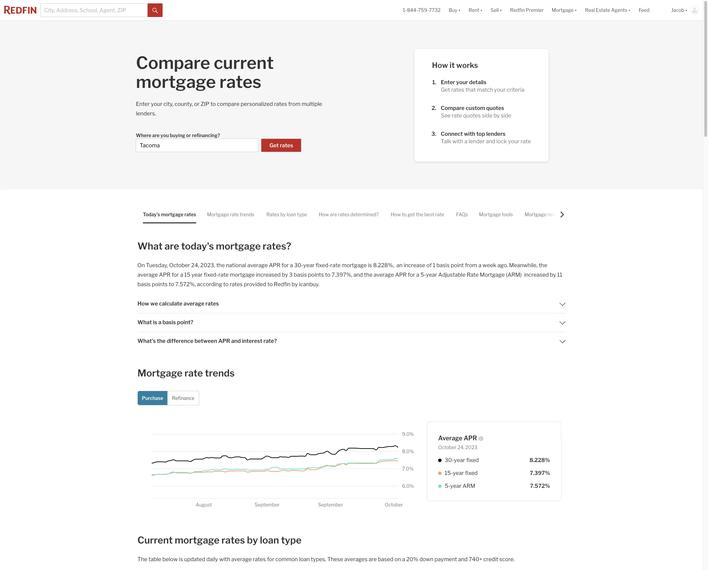 Task type: locate. For each thing, give the bounding box(es) containing it.
1 vertical spatial %
[[545, 470, 550, 476]]

to right provided
[[267, 281, 273, 288]]

icanbuy.
[[299, 281, 319, 288]]

apr down rates?
[[269, 262, 280, 269]]

Purchase radio
[[138, 391, 168, 405]]

mortgage for mortgage rate trends link
[[207, 212, 229, 217]]

1 vertical spatial loan
[[260, 534, 279, 546]]

1 horizontal spatial trends
[[240, 212, 254, 217]]

enter up lenders.
[[136, 101, 150, 107]]

2 % from the top
[[545, 470, 550, 476]]

compare inside the compare current mortgage rates
[[136, 53, 210, 73]]

or for refinancing?
[[186, 132, 191, 138]]

0 vertical spatial trends
[[240, 212, 254, 217]]

basis down on at top
[[138, 281, 151, 288]]

1 vertical spatial from
[[465, 262, 477, 269]]

▾ for jacob ▾
[[685, 7, 687, 13]]

city,
[[164, 101, 174, 107]]

▾ right rent
[[480, 7, 483, 13]]

between
[[195, 338, 217, 344]]

1 vertical spatial 30-
[[445, 457, 454, 463]]

1 horizontal spatial get
[[441, 86, 450, 93]]

0 horizontal spatial increased
[[256, 272, 281, 278]]

30- up 15-
[[445, 457, 454, 463]]

is right below
[[179, 556, 183, 563]]

and down lenders at the right top
[[486, 138, 495, 144]]

the table below is updated daily with average rates for common loan types. these averages are based on a 20% down payment and 740+ credit score.
[[138, 556, 515, 563]]

quotes down custom
[[463, 112, 481, 119]]

current
[[138, 534, 173, 546]]

average right daily
[[231, 556, 252, 563]]

2 vertical spatial is
[[179, 556, 183, 563]]

1 vertical spatial type
[[281, 534, 302, 546]]

fixed- up according at the left
[[204, 272, 218, 278]]

5 ▾ from the left
[[628, 7, 631, 13]]

1 horizontal spatial redfin
[[510, 7, 525, 13]]

your inside enter your city, county, or zip to compare personalized rates from multiple lenders.
[[151, 101, 162, 107]]

1 vertical spatial points
[[152, 281, 168, 288]]

increased down meanwhile,
[[524, 272, 549, 278]]

points up icanbuy.
[[308, 272, 324, 278]]

for left "common"
[[267, 556, 274, 563]]

mortgage left real
[[552, 7, 574, 13]]

1 horizontal spatial side
[[501, 112, 511, 119]]

1 horizontal spatial with
[[452, 138, 463, 144]]

2 horizontal spatial with
[[464, 131, 475, 137]]

0 horizontal spatial compare
[[136, 53, 210, 73]]

mortgage
[[552, 7, 574, 13], [207, 212, 229, 217], [479, 212, 501, 217], [525, 212, 547, 217], [480, 272, 505, 278], [138, 367, 182, 379]]

a inside connect with top lenders talk with a lender and lock your rate
[[465, 138, 468, 144]]

0 vertical spatial %
[[545, 457, 550, 463]]

1 horizontal spatial 5-
[[445, 483, 450, 489]]

0 vertical spatial redfin
[[510, 7, 525, 13]]

2 horizontal spatial loan
[[299, 556, 310, 563]]

0 horizontal spatial points
[[152, 281, 168, 288]]

current
[[214, 53, 274, 73]]

a left 15
[[180, 272, 183, 278]]

and left interest
[[231, 338, 241, 344]]

1 what from the top
[[138, 240, 163, 252]]

mortgage news link
[[525, 206, 559, 223]]

for down rates?
[[282, 262, 289, 269]]

a left week
[[479, 262, 481, 269]]

type up "common"
[[281, 534, 302, 546]]

0 vertical spatial is
[[368, 262, 372, 269]]

▾ left real
[[575, 7, 577, 13]]

redfin premier
[[510, 7, 544, 13]]

mortgage down national
[[230, 272, 255, 278]]

City, Address, School, Agent, ZIP search field
[[40, 3, 148, 17]]

0 vertical spatial 24,
[[191, 262, 199, 269]]

and
[[486, 138, 495, 144], [354, 272, 363, 278], [231, 338, 241, 344], [458, 556, 468, 563]]

rates inside 'link'
[[184, 212, 196, 217]]

5- inside on tuesday, october 24, 2023, the national average apr for a 30-year fixed-rate mortgage is 8.228%,  an increase of 1 basis point from a week ago. meanwhile, the average apr for a 15 year fixed-rate mortgage increased by 3 basis points to 7.397%, and the average apr for a 5-year adjustable rate mortgage (arm)  increased by 11 basis points to 7.572%, according to rates provided to redfin by icanbuy.
[[421, 272, 426, 278]]

2 vertical spatial with
[[219, 556, 230, 563]]

is inside on tuesday, october 24, 2023, the national average apr for a 30-year fixed-rate mortgage is 8.228%,  an increase of 1 basis point from a week ago. meanwhile, the average apr for a 15 year fixed-rate mortgage increased by 3 basis points to 7.397%, and the average apr for a 5-year adjustable rate mortgage (arm)  increased by 11 basis points to 7.572%, according to rates provided to redfin by icanbuy.
[[368, 262, 372, 269]]

with up the lender
[[464, 131, 475, 137]]

1 vertical spatial with
[[452, 138, 463, 144]]

0 vertical spatial get
[[441, 86, 450, 93]]

% up "7.397 %"
[[545, 457, 550, 463]]

loan up "common"
[[260, 534, 279, 546]]

% down "7.397 %"
[[545, 483, 550, 489]]

redfin down 3
[[274, 281, 291, 288]]

1 vertical spatial enter
[[136, 101, 150, 107]]

1 vertical spatial quotes
[[463, 112, 481, 119]]

october down average
[[438, 444, 457, 450]]

mortgage
[[136, 72, 216, 92], [161, 212, 183, 217], [216, 240, 261, 252], [342, 262, 367, 269], [230, 272, 255, 278], [175, 534, 220, 546]]

1 vertical spatial fixed
[[465, 470, 478, 476]]

average down 8.228%,
[[374, 272, 394, 278]]

0 vertical spatial fixed-
[[316, 262, 330, 269]]

next image
[[559, 211, 566, 218]]

1 vertical spatial or
[[186, 132, 191, 138]]

according
[[197, 281, 222, 288]]

rent ▾
[[469, 7, 483, 13]]

1 vertical spatial trends
[[205, 367, 235, 379]]

payment
[[435, 556, 457, 563]]

average
[[438, 434, 463, 442]]

october
[[169, 262, 190, 269], [438, 444, 457, 450]]

by inside compare custom quotes see rate quotes side by side
[[494, 112, 500, 119]]

30-
[[294, 262, 303, 269], [445, 457, 454, 463]]

0 horizontal spatial from
[[288, 101, 301, 107]]

the right get
[[416, 212, 423, 217]]

0 vertical spatial with
[[464, 131, 475, 137]]

844-
[[407, 7, 418, 13]]

▾ for buy ▾
[[458, 7, 461, 13]]

1 horizontal spatial from
[[465, 262, 477, 269]]

with down connect at the top of page
[[452, 138, 463, 144]]

table
[[149, 556, 161, 563]]

3 ▾ from the left
[[500, 7, 502, 13]]

mortgage for "mortgage tools" link
[[479, 212, 501, 217]]

8.228 %
[[530, 457, 550, 463]]

side down custom
[[482, 112, 493, 119]]

compare for compare current mortgage rates
[[136, 53, 210, 73]]

for
[[282, 262, 289, 269], [172, 272, 179, 278], [408, 272, 415, 278], [267, 556, 274, 563]]

and right 7.397%,
[[354, 272, 363, 278]]

connect
[[441, 131, 463, 137]]

or right buying
[[186, 132, 191, 138]]

1-844-759-7732
[[403, 7, 441, 13]]

with right daily
[[219, 556, 230, 563]]

average down on at top
[[138, 272, 158, 278]]

0 vertical spatial compare
[[136, 53, 210, 73]]

1 vertical spatial october
[[438, 444, 457, 450]]

what for what is a basis point?
[[138, 319, 152, 326]]

mortgage inside dropdown button
[[552, 7, 574, 13]]

points
[[308, 272, 324, 278], [152, 281, 168, 288]]

1 vertical spatial redfin
[[274, 281, 291, 288]]

mortgage down week
[[480, 272, 505, 278]]

0 horizontal spatial redfin
[[274, 281, 291, 288]]

see
[[441, 112, 451, 119]]

type right 'rates'
[[297, 212, 307, 217]]

criteria
[[507, 86, 525, 93]]

mortgage tools link
[[479, 206, 513, 223]]

redfin inside button
[[510, 7, 525, 13]]

1 vertical spatial fixed-
[[204, 272, 218, 278]]

759-
[[418, 7, 429, 13]]

mortgage up 7.397%,
[[342, 262, 367, 269]]

1 ▾ from the left
[[458, 7, 461, 13]]

2 what from the top
[[138, 319, 152, 326]]

enter down it
[[441, 79, 455, 85]]

types.
[[311, 556, 326, 563]]

redfin inside on tuesday, october 24, 2023, the national average apr for a 30-year fixed-rate mortgage is 8.228%,  an increase of 1 basis point from a week ago. meanwhile, the average apr for a 15 year fixed-rate mortgage increased by 3 basis points to 7.397%, and the average apr for a 5-year adjustable rate mortgage (arm)  increased by 11 basis points to 7.572%, according to rates provided to redfin by icanbuy.
[[274, 281, 291, 288]]

enter for enter your city, county, or zip to compare personalized rates from multiple lenders.
[[136, 101, 150, 107]]

october inside on tuesday, october 24, 2023, the national average apr for a 30-year fixed-rate mortgage is 8.228%,  an increase of 1 basis point from a week ago. meanwhile, the average apr for a 15 year fixed-rate mortgage increased by 3 basis points to 7.397%, and the average apr for a 5-year adjustable rate mortgage (arm)  increased by 11 basis points to 7.572%, according to rates provided to redfin by icanbuy.
[[169, 262, 190, 269]]

details
[[469, 79, 487, 85]]

are left you
[[152, 132, 160, 138]]

compare for compare custom quotes see rate quotes side by side
[[441, 105, 465, 111]]

mortgage up city,
[[136, 72, 216, 92]]

5- down 15-
[[445, 483, 450, 489]]

2 vertical spatial %
[[545, 483, 550, 489]]

30- up icanbuy.
[[294, 262, 303, 269]]

0 vertical spatial enter
[[441, 79, 455, 85]]

▾ for sell ▾
[[500, 7, 502, 13]]

are for what
[[165, 240, 179, 252]]

1 vertical spatial is
[[153, 319, 157, 326]]

0 vertical spatial october
[[169, 262, 190, 269]]

2 side from the left
[[501, 112, 511, 119]]

how for how are rates determined?
[[319, 212, 329, 217]]

average
[[247, 262, 268, 269], [138, 272, 158, 278], [374, 272, 394, 278], [184, 300, 204, 307], [231, 556, 252, 563]]

your
[[456, 79, 468, 85], [494, 86, 506, 93], [151, 101, 162, 107], [508, 138, 520, 144]]

15
[[184, 272, 190, 278]]

1 horizontal spatial quotes
[[486, 105, 504, 111]]

basis
[[437, 262, 450, 269], [294, 272, 307, 278], [138, 281, 151, 288], [163, 319, 176, 326]]

mortgage inside on tuesday, october 24, 2023, the national average apr for a 30-year fixed-rate mortgage is 8.228%,  an increase of 1 basis point from a week ago. meanwhile, the average apr for a 15 year fixed-rate mortgage increased by 3 basis points to 7.397%, and the average apr for a 5-year adjustable rate mortgage (arm)  increased by 11 basis points to 7.572%, according to rates provided to redfin by icanbuy.
[[480, 272, 505, 278]]

from left multiple
[[288, 101, 301, 107]]

mortgage for mortgage news link
[[525, 212, 547, 217]]

0 vertical spatial quotes
[[486, 105, 504, 111]]

enter
[[441, 79, 455, 85], [136, 101, 150, 107]]

a right on
[[402, 556, 405, 563]]

1 vertical spatial get
[[269, 142, 279, 149]]

sell ▾
[[491, 7, 502, 13]]

0 vertical spatial loan
[[287, 212, 296, 217]]

is down we
[[153, 319, 157, 326]]

enter inside enter your city, county, or zip to compare personalized rates from multiple lenders.
[[136, 101, 150, 107]]

how for how we calculate average rates
[[138, 300, 149, 307]]

mortgage right today's in the left top of the page
[[161, 212, 183, 217]]

2 horizontal spatial is
[[368, 262, 372, 269]]

0 horizontal spatial october
[[169, 262, 190, 269]]

premier
[[526, 7, 544, 13]]

redfin
[[510, 7, 525, 13], [274, 281, 291, 288]]

mortgage left tools
[[479, 212, 501, 217]]

2 vertical spatial loan
[[299, 556, 310, 563]]

what up what's
[[138, 319, 152, 326]]

1 horizontal spatial enter
[[441, 79, 455, 85]]

▾ right agents
[[628, 7, 631, 13]]

3 % from the top
[[545, 483, 550, 489]]

rates inside enter your city, county, or zip to compare personalized rates from multiple lenders.
[[274, 101, 287, 107]]

1 horizontal spatial october
[[438, 444, 457, 450]]

side
[[482, 112, 493, 119], [501, 112, 511, 119]]

2 increased from the left
[[524, 272, 549, 278]]

1 vertical spatial 5-
[[445, 483, 450, 489]]

loan left types. at the left of page
[[299, 556, 310, 563]]

0 vertical spatial 30-
[[294, 262, 303, 269]]

what
[[138, 240, 163, 252], [138, 319, 152, 326]]

what are today's mortgage rates?
[[138, 240, 291, 252]]

1 horizontal spatial compare
[[441, 105, 465, 111]]

24, left 2023,
[[191, 262, 199, 269]]

1 horizontal spatial or
[[194, 101, 199, 107]]

rates inside the compare current mortgage rates
[[219, 72, 261, 92]]

15-year fixed
[[445, 470, 478, 476]]

2 ▾ from the left
[[480, 7, 483, 13]]

october up 15
[[169, 262, 190, 269]]

24,
[[191, 262, 199, 269], [458, 444, 465, 450]]

enter for enter your details get rates that match your criteria
[[441, 79, 455, 85]]

are
[[152, 132, 160, 138], [330, 212, 337, 217], [165, 240, 179, 252], [369, 556, 377, 563]]

today's
[[181, 240, 214, 252]]

for left 15
[[172, 272, 179, 278]]

1 horizontal spatial 24,
[[458, 444, 465, 450]]

0 horizontal spatial quotes
[[463, 112, 481, 119]]

apr up 2023
[[464, 434, 477, 442]]

lenders
[[486, 131, 506, 137]]

mortgage up what are today's mortgage rates?
[[207, 212, 229, 217]]

2023
[[466, 444, 478, 450]]

0 horizontal spatial is
[[153, 319, 157, 326]]

how
[[432, 61, 448, 69], [319, 212, 329, 217], [391, 212, 401, 217], [138, 300, 149, 307]]

match
[[477, 86, 493, 93]]

the right what's
[[157, 338, 166, 344]]

sell
[[491, 7, 499, 13]]

% for 8.228
[[545, 457, 550, 463]]

1 vertical spatial compare
[[441, 105, 465, 111]]

1 horizontal spatial is
[[179, 556, 183, 563]]

or left zip
[[194, 101, 199, 107]]

7.572%,
[[175, 281, 196, 288]]

30-year fixed
[[445, 457, 479, 463]]

0 horizontal spatial or
[[186, 132, 191, 138]]

is left 8.228%,
[[368, 262, 372, 269]]

0 horizontal spatial 5-
[[421, 272, 426, 278]]

0 vertical spatial mortgage rate trends
[[207, 212, 254, 217]]

1 vertical spatial mortgage rate trends
[[138, 367, 235, 379]]

1 vertical spatial what
[[138, 319, 152, 326]]

type
[[297, 212, 307, 217], [281, 534, 302, 546]]

rate inside compare custom quotes see rate quotes side by side
[[452, 112, 462, 119]]

1 horizontal spatial increased
[[524, 272, 549, 278]]

or inside enter your city, county, or zip to compare personalized rates from multiple lenders.
[[194, 101, 199, 107]]

% for 7.397
[[545, 470, 550, 476]]

0 horizontal spatial get
[[269, 142, 279, 149]]

with
[[464, 131, 475, 137], [452, 138, 463, 144], [219, 556, 230, 563]]

compare
[[136, 53, 210, 73], [441, 105, 465, 111]]

6 ▾ from the left
[[685, 7, 687, 13]]

points down tuesday,
[[152, 281, 168, 288]]

quotes right custom
[[486, 105, 504, 111]]

jacob
[[671, 7, 684, 13]]

quotes
[[486, 105, 504, 111], [463, 112, 481, 119]]

▾ right sell
[[500, 7, 502, 13]]

loan right 'rates'
[[287, 212, 296, 217]]

11
[[557, 272, 562, 278]]

get inside enter your details get rates that match your criteria
[[441, 86, 450, 93]]

0 vertical spatial 5-
[[421, 272, 426, 278]]

0 vertical spatial points
[[308, 272, 324, 278]]

1 horizontal spatial points
[[308, 272, 324, 278]]

redfin left premier
[[510, 7, 525, 13]]

0 horizontal spatial side
[[482, 112, 493, 119]]

0 vertical spatial fixed
[[466, 457, 479, 463]]

to right zip
[[211, 101, 216, 107]]

are up tuesday,
[[165, 240, 179, 252]]

daily
[[206, 556, 218, 563]]

average up point?
[[184, 300, 204, 307]]

4 ▾ from the left
[[575, 7, 577, 13]]

a left the lender
[[465, 138, 468, 144]]

what for what are today's mortgage rates?
[[138, 240, 163, 252]]

mortgage for mortgage ▾ dropdown button
[[552, 7, 574, 13]]

a down calculate
[[158, 319, 161, 326]]

county,
[[175, 101, 193, 107]]

compare inside compare custom quotes see rate quotes side by side
[[441, 105, 465, 111]]

1 horizontal spatial fixed-
[[316, 262, 330, 269]]

1 horizontal spatial 30-
[[445, 457, 454, 463]]

rent ▾ button
[[465, 0, 487, 20]]

1 % from the top
[[545, 457, 550, 463]]

0 horizontal spatial enter
[[136, 101, 150, 107]]

mortgage left news
[[525, 212, 547, 217]]

0 horizontal spatial 30-
[[294, 262, 303, 269]]

24, down average apr
[[458, 444, 465, 450]]

mortgage news
[[525, 212, 559, 217]]

0 vertical spatial from
[[288, 101, 301, 107]]

these
[[327, 556, 343, 563]]

1 vertical spatial 24,
[[458, 444, 465, 450]]

down
[[419, 556, 434, 563]]

loan
[[287, 212, 296, 217], [260, 534, 279, 546], [299, 556, 310, 563]]

fixed for 30-year fixed
[[466, 457, 479, 463]]

▾ right the jacob
[[685, 7, 687, 13]]

option group
[[138, 391, 199, 405]]

credit
[[484, 556, 498, 563]]

0 horizontal spatial 24,
[[191, 262, 199, 269]]

1 increased from the left
[[256, 272, 281, 278]]

% up 7.572 %
[[545, 470, 550, 476]]

jacob ▾
[[671, 7, 687, 13]]

side up lenders at the right top
[[501, 112, 511, 119]]

how to get the best rate link
[[391, 206, 444, 223]]

2023,
[[200, 262, 215, 269]]

score.
[[499, 556, 515, 563]]

fixed up arm
[[465, 470, 478, 476]]

enter inside enter your details get rates that match your criteria
[[441, 79, 455, 85]]

your right lock at the right of page
[[508, 138, 520, 144]]

to left 7.572%,
[[169, 281, 174, 288]]

basis right 1
[[437, 262, 450, 269]]

0 vertical spatial what
[[138, 240, 163, 252]]

0 vertical spatial or
[[194, 101, 199, 107]]

are left the determined?
[[330, 212, 337, 217]]

get
[[408, 212, 415, 217]]

what is a basis point?
[[138, 319, 193, 326]]



Task type: describe. For each thing, give the bounding box(es) containing it.
how are rates determined? link
[[319, 206, 379, 223]]

apr down an
[[395, 272, 407, 278]]

feed button
[[635, 0, 667, 20]]

fixed for 15-year fixed
[[465, 470, 478, 476]]

where are you buying or refinancing?
[[136, 132, 220, 138]]

today's
[[143, 212, 160, 217]]

zip
[[201, 101, 209, 107]]

lock
[[497, 138, 507, 144]]

meanwhile,
[[509, 262, 538, 269]]

7.572
[[530, 483, 545, 489]]

compare custom quotes see rate quotes side by side
[[441, 105, 511, 119]]

mortgage ▾
[[552, 7, 577, 13]]

City, county, ZIP search field
[[136, 139, 258, 152]]

7732
[[429, 7, 441, 13]]

real
[[585, 7, 595, 13]]

determined?
[[351, 212, 379, 217]]

rate inside connect with top lenders talk with a lender and lock your rate
[[521, 138, 531, 144]]

buy ▾ button
[[449, 0, 461, 20]]

from inside enter your city, county, or zip to compare personalized rates from multiple lenders.
[[288, 101, 301, 107]]

0 horizontal spatial loan
[[260, 534, 279, 546]]

to left get
[[402, 212, 407, 217]]

and left 740+
[[458, 556, 468, 563]]

20%
[[406, 556, 418, 563]]

year up 15-year fixed at the right bottom
[[454, 457, 465, 463]]

▾ for rent ▾
[[480, 7, 483, 13]]

sell ▾ button
[[491, 0, 502, 20]]

redfin premier button
[[506, 0, 548, 20]]

are for where
[[152, 132, 160, 138]]

based
[[378, 556, 393, 563]]

and inside on tuesday, october 24, 2023, the national average apr for a 30-year fixed-rate mortgage is 8.228%,  an increase of 1 basis point from a week ago. meanwhile, the average apr for a 15 year fixed-rate mortgage increased by 3 basis points to 7.397%, and the average apr for a 5-year adjustable rate mortgage (arm)  increased by 11 basis points to 7.572%, according to rates provided to redfin by icanbuy.
[[354, 272, 363, 278]]

rent ▾ button
[[469, 0, 483, 20]]

talk
[[441, 138, 451, 144]]

buy
[[449, 7, 457, 13]]

are left "based"
[[369, 556, 377, 563]]

mortgage up national
[[216, 240, 261, 252]]

what's the difference between apr and interest rate?
[[138, 338, 277, 344]]

mortgage up purchase on the bottom
[[138, 367, 182, 379]]

apr down tuesday,
[[159, 272, 171, 278]]

3
[[289, 272, 293, 278]]

submit search image
[[152, 8, 158, 13]]

personalized
[[241, 101, 273, 107]]

difference
[[167, 338, 193, 344]]

1 side from the left
[[482, 112, 493, 119]]

rates inside button
[[280, 142, 293, 149]]

7.397
[[530, 470, 545, 476]]

the right 7.397%,
[[364, 272, 373, 278]]

▾ for mortgage ▾
[[575, 7, 577, 13]]

tools
[[502, 212, 513, 217]]

an
[[397, 262, 403, 269]]

year down 1
[[426, 272, 437, 278]]

are for how
[[330, 212, 337, 217]]

7.397%,
[[332, 272, 352, 278]]

interest
[[242, 338, 262, 344]]

get rates button
[[261, 139, 302, 152]]

arm
[[463, 483, 475, 489]]

on tuesday, october 24, 2023, the national average apr for a 30-year fixed-rate mortgage is 8.228%,  an increase of 1 basis point from a week ago. meanwhile, the average apr for a 15 year fixed-rate mortgage increased by 3 basis points to 7.397%, and the average apr for a 5-year adjustable rate mortgage (arm)  increased by 11 basis points to 7.572%, according to rates provided to redfin by icanbuy.
[[138, 262, 564, 288]]

0 horizontal spatial with
[[219, 556, 230, 563]]

news
[[548, 212, 559, 217]]

your inside connect with top lenders talk with a lender and lock your rate
[[508, 138, 520, 144]]

week
[[483, 262, 496, 269]]

to right according at the left
[[223, 281, 229, 288]]

mortgage inside the compare current mortgage rates
[[136, 72, 216, 92]]

mortgage inside 'link'
[[161, 212, 183, 217]]

year right 15
[[192, 272, 203, 278]]

option group containing purchase
[[138, 391, 199, 405]]

get inside button
[[269, 142, 279, 149]]

24, inside on tuesday, october 24, 2023, the national average apr for a 30-year fixed-rate mortgage is 8.228%,  an increase of 1 basis point from a week ago. meanwhile, the average apr for a 15 year fixed-rate mortgage increased by 3 basis points to 7.397%, and the average apr for a 5-year adjustable rate mortgage (arm)  increased by 11 basis points to 7.572%, according to rates provided to redfin by icanbuy.
[[191, 262, 199, 269]]

real estate agents ▾
[[585, 7, 631, 13]]

agents
[[611, 7, 627, 13]]

year up icanbuy.
[[303, 262, 315, 269]]

30- inside on tuesday, october 24, 2023, the national average apr for a 30-year fixed-rate mortgage is 8.228%,  an increase of 1 basis point from a week ago. meanwhile, the average apr for a 15 year fixed-rate mortgage increased by 3 basis points to 7.397%, and the average apr for a 5-year adjustable rate mortgage (arm)  increased by 11 basis points to 7.572%, according to rates provided to redfin by icanbuy.
[[294, 262, 303, 269]]

tuesday,
[[146, 262, 168, 269]]

year up 5-year arm
[[453, 470, 464, 476]]

we
[[150, 300, 158, 307]]

how for how to get the best rate
[[391, 212, 401, 217]]

rates?
[[263, 240, 291, 252]]

on
[[395, 556, 401, 563]]

from inside on tuesday, october 24, 2023, the national average apr for a 30-year fixed-rate mortgage is 8.228%,  an increase of 1 basis point from a week ago. meanwhile, the average apr for a 15 year fixed-rate mortgage increased by 3 basis points to 7.397%, and the average apr for a 5-year adjustable rate mortgage (arm)  increased by 11 basis points to 7.572%, according to rates provided to redfin by icanbuy.
[[465, 262, 477, 269]]

rates by loan type link
[[266, 206, 307, 223]]

real estate agents ▾ link
[[585, 0, 631, 20]]

rates inside on tuesday, october 24, 2023, the national average apr for a 30-year fixed-rate mortgage is 8.228%,  an increase of 1 basis point from a week ago. meanwhile, the average apr for a 15 year fixed-rate mortgage increased by 3 basis points to 7.397%, and the average apr for a 5-year adjustable rate mortgage (arm)  increased by 11 basis points to 7.572%, according to rates provided to redfin by icanbuy.
[[230, 281, 243, 288]]

the right meanwhile,
[[539, 262, 547, 269]]

740+
[[469, 556, 482, 563]]

lenders.
[[136, 110, 156, 117]]

what's
[[138, 338, 156, 344]]

for down increase
[[408, 272, 415, 278]]

adjustable
[[438, 272, 466, 278]]

faqs link
[[456, 206, 468, 223]]

1 horizontal spatial loan
[[287, 212, 296, 217]]

the inside how to get the best rate link
[[416, 212, 423, 217]]

rate?
[[264, 338, 277, 344]]

▾ inside "link"
[[628, 7, 631, 13]]

it
[[450, 61, 455, 69]]

today's mortgage rates link
[[143, 206, 196, 223]]

or for zip
[[194, 101, 199, 107]]

year left arm
[[450, 483, 462, 489]]

mortgage up updated
[[175, 534, 220, 546]]

15-
[[445, 470, 453, 476]]

national
[[226, 262, 246, 269]]

7.572 %
[[530, 483, 550, 489]]

basis right 3
[[294, 272, 307, 278]]

buying
[[170, 132, 185, 138]]

rates inside enter your details get rates that match your criteria
[[451, 86, 464, 93]]

of
[[426, 262, 432, 269]]

average up provided
[[247, 262, 268, 269]]

the right 2023,
[[216, 262, 225, 269]]

real estate agents ▾ button
[[581, 0, 635, 20]]

today's mortgage rates
[[143, 212, 196, 217]]

your up "that"
[[456, 79, 468, 85]]

lender
[[469, 138, 485, 144]]

and inside connect with top lenders talk with a lender and lock your rate
[[486, 138, 495, 144]]

to left 7.397%,
[[325, 272, 330, 278]]

how to get the best rate
[[391, 212, 444, 217]]

0 horizontal spatial fixed-
[[204, 272, 218, 278]]

0 horizontal spatial trends
[[205, 367, 235, 379]]

average apr
[[438, 434, 477, 442]]

a up 3
[[290, 262, 293, 269]]

enter your city, county, or zip to compare personalized rates from multiple lenders.
[[136, 101, 323, 117]]

works
[[456, 61, 478, 69]]

a down increase
[[416, 272, 419, 278]]

you
[[161, 132, 169, 138]]

on
[[138, 262, 145, 269]]

refinancing?
[[192, 132, 220, 138]]

to inside enter your city, county, or zip to compare personalized rates from multiple lenders.
[[211, 101, 216, 107]]

buy ▾
[[449, 7, 461, 13]]

basis left point?
[[163, 319, 176, 326]]

how are rates determined?
[[319, 212, 379, 217]]

Refinance radio
[[167, 391, 199, 405]]

october 24, 2023
[[438, 444, 478, 450]]

point
[[451, 262, 464, 269]]

0 vertical spatial type
[[297, 212, 307, 217]]

% for 7.572
[[545, 483, 550, 489]]

how for how it works
[[432, 61, 448, 69]]

increase
[[404, 262, 425, 269]]

updated
[[184, 556, 205, 563]]

averages
[[344, 556, 368, 563]]

apr right between
[[218, 338, 230, 344]]

your right 'match'
[[494, 86, 506, 93]]



Task type: vqa. For each thing, say whether or not it's contained in the screenshot.
Pointe
no



